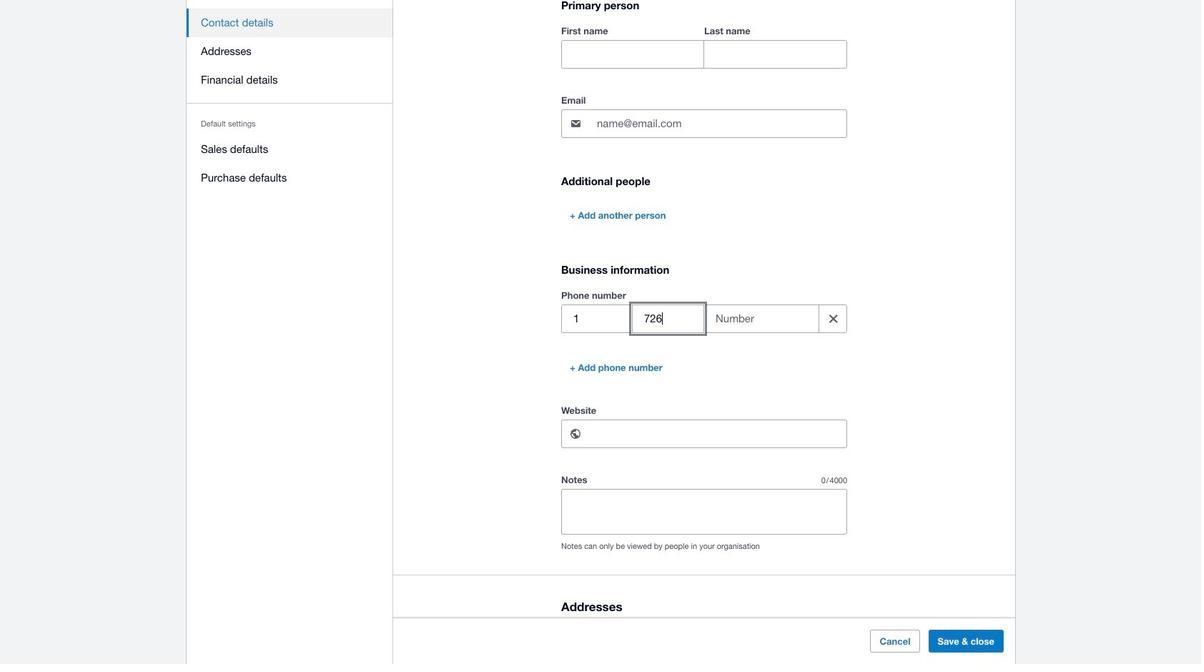 Task type: vqa. For each thing, say whether or not it's contained in the screenshot.
bottommost group
yes



Task type: locate. For each thing, give the bounding box(es) containing it.
1 vertical spatial group
[[561, 305, 848, 333]]

0 vertical spatial group
[[561, 22, 847, 69]]

None field
[[562, 41, 704, 68], [704, 41, 847, 68], [562, 41, 704, 68], [704, 41, 847, 68]]

None text field
[[596, 421, 847, 448], [562, 490, 847, 534], [596, 421, 847, 448], [562, 490, 847, 534]]

group
[[561, 22, 847, 69], [561, 305, 848, 333]]

Country field
[[562, 306, 632, 333]]

remove phone number image
[[819, 305, 848, 333]]

menu
[[187, 0, 393, 201]]



Task type: describe. For each thing, give the bounding box(es) containing it.
Number field
[[704, 306, 813, 333]]

2 group from the top
[[561, 305, 848, 333]]

1 group from the top
[[561, 22, 847, 69]]

name@email.com text field
[[596, 110, 847, 137]]

Area field
[[633, 306, 704, 333]]



